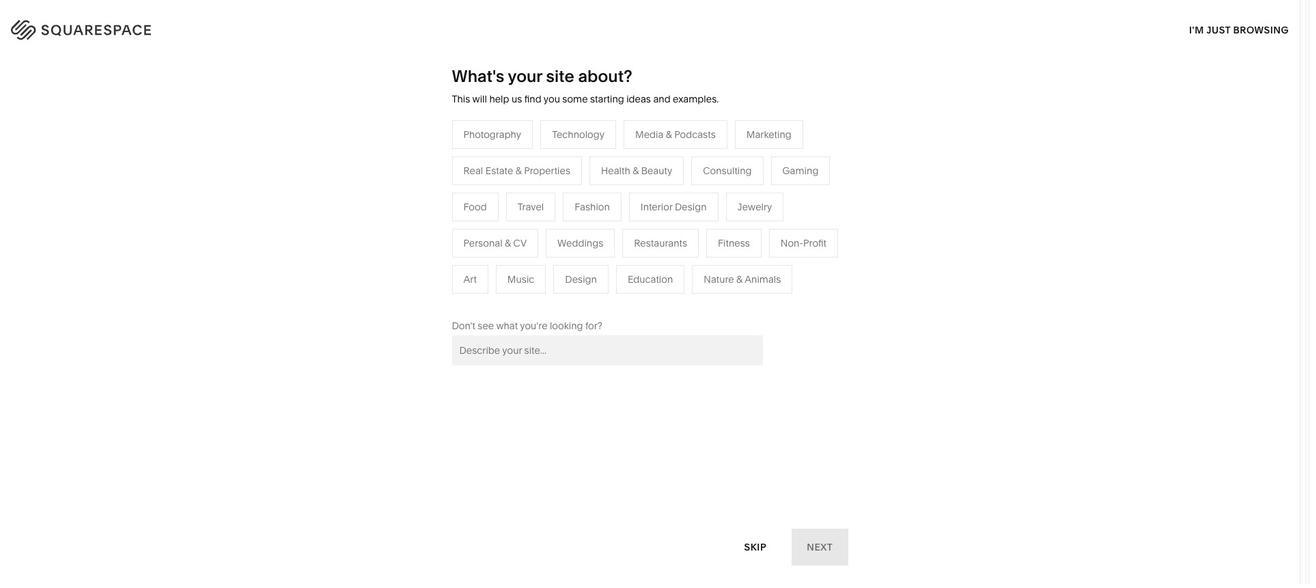 Task type: locate. For each thing, give the bounding box(es) containing it.
1 vertical spatial weddings
[[495, 272, 541, 284]]

0 horizontal spatial media
[[495, 231, 523, 243]]

weddings up design radio
[[558, 237, 604, 249]]

1 vertical spatial nature & animals
[[704, 273, 782, 286]]

you
[[544, 93, 560, 105]]

health & beauty
[[602, 165, 673, 177]]

design inside radio
[[566, 273, 597, 286]]

media up beauty on the top of page
[[636, 128, 664, 141]]

0 vertical spatial media
[[636, 128, 664, 141]]

gaming
[[783, 165, 819, 177]]

0 vertical spatial restaurants
[[495, 210, 548, 223]]

podcasts
[[675, 128, 716, 141], [534, 231, 575, 243]]

0 horizontal spatial design
[[566, 273, 597, 286]]

0 horizontal spatial animals
[[680, 210, 716, 223]]

photography
[[464, 128, 522, 141]]

travel
[[495, 190, 521, 202], [518, 201, 544, 213]]

0 horizontal spatial nature
[[639, 210, 669, 223]]

i'm
[[1190, 24, 1205, 36]]

what
[[497, 320, 518, 332]]

non- right community
[[414, 251, 436, 264]]

degraw image
[[467, 467, 834, 584]]

1 horizontal spatial real
[[495, 292, 514, 305]]

1 horizontal spatial weddings
[[558, 237, 604, 249]]

&
[[666, 128, 672, 141], [516, 165, 522, 177], [633, 165, 639, 177], [669, 190, 675, 202], [672, 210, 678, 223], [525, 231, 531, 243], [505, 237, 511, 249], [405, 251, 411, 264], [737, 273, 743, 286], [547, 292, 553, 305]]

cv
[[514, 237, 527, 249]]

properties inside real estate & properties option
[[524, 165, 571, 177]]

beauty
[[642, 165, 673, 177]]

examples.
[[673, 93, 719, 105]]

media & podcasts
[[636, 128, 716, 141], [495, 231, 575, 243]]

health
[[602, 165, 631, 177]]

fitness up nature & animals radio
[[718, 237, 750, 249]]

fitness down interior
[[639, 231, 671, 243]]

profit
[[804, 237, 827, 249]]

nature & animals
[[639, 210, 716, 223], [704, 273, 782, 286]]

estate down music
[[517, 292, 544, 305]]

nature
[[639, 210, 669, 223], [704, 273, 735, 286]]

properties up looking
[[555, 292, 602, 305]]

0 vertical spatial real estate & properties
[[464, 165, 571, 177]]

0 horizontal spatial media & podcasts
[[495, 231, 575, 243]]

0 vertical spatial podcasts
[[675, 128, 716, 141]]

us
[[512, 93, 522, 105]]

non- down jewelry radio
[[781, 237, 804, 249]]

media inside media & podcasts radio
[[636, 128, 664, 141]]

1 vertical spatial real
[[495, 292, 514, 305]]

1 vertical spatial non-
[[414, 251, 436, 264]]

fitness
[[639, 231, 671, 243], [718, 237, 750, 249]]

1 horizontal spatial nature
[[704, 273, 735, 286]]

weddings inside option
[[558, 237, 604, 249]]

Marketing radio
[[735, 120, 804, 149]]

travel up media & podcasts link
[[518, 201, 544, 213]]

real estate & properties up you're
[[495, 292, 602, 305]]

home & decor
[[639, 190, 705, 202]]

Travel radio
[[506, 193, 556, 221]]

don't see what you're looking for?
[[452, 320, 603, 332]]

0 vertical spatial design
[[675, 201, 707, 213]]

0 vertical spatial properties
[[524, 165, 571, 177]]

1 vertical spatial design
[[566, 273, 597, 286]]

properties up travel option
[[524, 165, 571, 177]]

weddings down 'events' link
[[495, 272, 541, 284]]

browsing
[[1234, 24, 1290, 36]]

your
[[508, 66, 543, 86]]

podcasts down 'examples.'
[[675, 128, 716, 141]]

1 horizontal spatial fitness
[[718, 237, 750, 249]]

animals down fitness option
[[745, 273, 782, 286]]

non- inside radio
[[781, 237, 804, 249]]

0 vertical spatial media & podcasts
[[636, 128, 716, 141]]

skip
[[745, 541, 767, 553]]

0 vertical spatial weddings
[[558, 237, 604, 249]]

see
[[478, 320, 494, 332]]

podcasts inside media & podcasts radio
[[675, 128, 716, 141]]

Design radio
[[554, 265, 609, 294]]

1 horizontal spatial design
[[675, 201, 707, 213]]

community & non-profits link
[[350, 251, 478, 264]]

weddings
[[558, 237, 604, 249], [495, 272, 541, 284]]

home & decor link
[[639, 190, 719, 202]]

& inside "option"
[[505, 237, 511, 249]]

0 horizontal spatial weddings
[[495, 272, 541, 284]]

1 horizontal spatial restaurants
[[635, 237, 688, 249]]

some
[[563, 93, 588, 105]]

non-
[[781, 237, 804, 249], [414, 251, 436, 264]]

profits
[[436, 251, 465, 264]]

estate up travel link
[[486, 165, 514, 177]]

Non-Profit radio
[[770, 229, 839, 258]]

Consulting radio
[[692, 156, 764, 185]]

1 vertical spatial properties
[[555, 292, 602, 305]]

Interior Design radio
[[629, 193, 719, 221]]

media
[[636, 128, 664, 141], [495, 231, 523, 243]]

0 vertical spatial nature & animals
[[639, 210, 716, 223]]

animals
[[680, 210, 716, 223], [745, 273, 782, 286]]

1 vertical spatial podcasts
[[534, 231, 575, 243]]

nature inside nature & animals radio
[[704, 273, 735, 286]]

this
[[452, 93, 471, 105]]

media & podcasts down restaurants 'link'
[[495, 231, 575, 243]]

0 vertical spatial non-
[[781, 237, 804, 249]]

find
[[525, 93, 542, 105]]

estate
[[486, 165, 514, 177], [517, 292, 544, 305]]

events
[[495, 251, 525, 264]]

1 vertical spatial restaurants
[[635, 237, 688, 249]]

1 horizontal spatial media & podcasts
[[636, 128, 716, 141]]

animals down decor
[[680, 210, 716, 223]]

0 horizontal spatial estate
[[486, 165, 514, 177]]

0 vertical spatial real
[[464, 165, 483, 177]]

properties
[[524, 165, 571, 177], [555, 292, 602, 305]]

Education radio
[[616, 265, 685, 294]]

travel inside option
[[518, 201, 544, 213]]

1 vertical spatial media
[[495, 231, 523, 243]]

1 vertical spatial media & podcasts
[[495, 231, 575, 243]]

nature & animals down fitness option
[[704, 273, 782, 286]]

1 vertical spatial nature
[[704, 273, 735, 286]]

media up the events
[[495, 231, 523, 243]]

what's your site about? this will help us find you some starting ideas and examples.
[[452, 66, 719, 105]]

decor
[[677, 190, 705, 202]]

design
[[675, 201, 707, 213], [566, 273, 597, 286]]

Don't see what you're looking for? field
[[452, 335, 763, 366]]

i'm just browsing
[[1190, 24, 1290, 36]]

1 horizontal spatial animals
[[745, 273, 782, 286]]

site
[[547, 66, 575, 86]]

Media & Podcasts radio
[[624, 120, 728, 149]]

1 vertical spatial estate
[[517, 292, 544, 305]]

real down music
[[495, 292, 514, 305]]

Restaurants radio
[[623, 229, 699, 258]]

0 horizontal spatial non-
[[414, 251, 436, 264]]

nature down fitness option
[[704, 273, 735, 286]]

restaurants
[[495, 210, 548, 223], [635, 237, 688, 249]]

0 horizontal spatial podcasts
[[534, 231, 575, 243]]

media & podcasts down and
[[636, 128, 716, 141]]

real estate & properties up travel link
[[464, 165, 571, 177]]

Food radio
[[452, 193, 499, 221]]

nature down home on the top
[[639, 210, 669, 223]]

restaurants inside option
[[635, 237, 688, 249]]

starting
[[591, 93, 625, 105]]

restaurants down nature & animals link at the top
[[635, 237, 688, 249]]

real up food radio
[[464, 165, 483, 177]]

log
[[1251, 21, 1271, 33]]

real estate & properties
[[464, 165, 571, 177], [495, 292, 602, 305]]

0 horizontal spatial real
[[464, 165, 483, 177]]

podcasts down restaurants 'link'
[[534, 231, 575, 243]]

in
[[1274, 21, 1284, 33]]

real
[[464, 165, 483, 177], [495, 292, 514, 305]]

1 horizontal spatial podcasts
[[675, 128, 716, 141]]

1 horizontal spatial media
[[636, 128, 664, 141]]

technology
[[552, 128, 605, 141]]

Weddings radio
[[546, 229, 615, 258]]

nature & animals down home & decor link
[[639, 210, 716, 223]]

1 horizontal spatial non-
[[781, 237, 804, 249]]

0 vertical spatial estate
[[486, 165, 514, 177]]

1 vertical spatial animals
[[745, 273, 782, 286]]

restaurants down travel link
[[495, 210, 548, 223]]



Task type: describe. For each thing, give the bounding box(es) containing it.
0 vertical spatial nature
[[639, 210, 669, 223]]

Art radio
[[452, 265, 489, 294]]

real inside real estate & properties option
[[464, 165, 483, 177]]

1 vertical spatial real estate & properties
[[495, 292, 602, 305]]

looking
[[550, 320, 583, 332]]

personal
[[464, 237, 503, 249]]

education
[[628, 273, 673, 286]]

personal & cv
[[464, 237, 527, 249]]

consulting
[[703, 165, 752, 177]]

media & podcasts inside radio
[[636, 128, 716, 141]]

music
[[508, 273, 535, 286]]

next button
[[792, 529, 849, 566]]

Health & Beauty radio
[[590, 156, 684, 185]]

design inside option
[[675, 201, 707, 213]]

Gaming radio
[[771, 156, 831, 185]]

don't
[[452, 320, 476, 332]]

Real Estate & Properties radio
[[452, 156, 582, 185]]

nature & animals inside nature & animals radio
[[704, 273, 782, 286]]

you're
[[520, 320, 548, 332]]

marketing
[[747, 128, 792, 141]]

interior design
[[641, 201, 707, 213]]

and
[[654, 93, 671, 105]]

Jewelry radio
[[726, 193, 784, 221]]

log             in
[[1251, 21, 1284, 33]]

help
[[490, 93, 510, 105]]

events link
[[495, 251, 538, 264]]

Fashion radio
[[563, 193, 622, 221]]

travel down real estate & properties option
[[495, 190, 521, 202]]

community
[[350, 251, 403, 264]]

estate inside option
[[486, 165, 514, 177]]

Personal & CV radio
[[452, 229, 539, 258]]

art
[[464, 273, 477, 286]]

Technology radio
[[541, 120, 617, 149]]

Photography radio
[[452, 120, 533, 149]]

home
[[639, 190, 666, 202]]

skip button
[[730, 529, 782, 566]]

animals inside nature & animals radio
[[745, 273, 782, 286]]

restaurants link
[[495, 210, 562, 223]]

log             in link
[[1251, 21, 1284, 33]]

real estate & properties inside option
[[464, 165, 571, 177]]

Nature & Animals radio
[[693, 265, 793, 294]]

0 vertical spatial animals
[[680, 210, 716, 223]]

squarespace logo link
[[27, 16, 279, 38]]

travel link
[[495, 190, 535, 202]]

media & podcasts link
[[495, 231, 589, 243]]

community & non-profits
[[350, 251, 465, 264]]

i'm just browsing link
[[1190, 11, 1290, 49]]

real estate & properties link
[[495, 292, 615, 305]]

will
[[473, 93, 487, 105]]

just
[[1207, 24, 1232, 36]]

1 horizontal spatial estate
[[517, 292, 544, 305]]

for?
[[586, 320, 603, 332]]

ideas
[[627, 93, 651, 105]]

interior
[[641, 201, 673, 213]]

fitness link
[[639, 231, 685, 243]]

weddings link
[[495, 272, 554, 284]]

what's
[[452, 66, 505, 86]]

fashion
[[575, 201, 610, 213]]

squarespace logo image
[[27, 16, 179, 38]]

next
[[807, 541, 834, 553]]

0 horizontal spatial restaurants
[[495, 210, 548, 223]]

non-profit
[[781, 237, 827, 249]]

fitness inside option
[[718, 237, 750, 249]]

nature & animals link
[[639, 210, 730, 223]]

Fitness radio
[[707, 229, 762, 258]]

food
[[464, 201, 487, 213]]

Music radio
[[496, 265, 546, 294]]

0 horizontal spatial fitness
[[639, 231, 671, 243]]

jewelry
[[738, 201, 773, 213]]

about?
[[579, 66, 633, 86]]

degraw element
[[467, 467, 834, 584]]



Task type: vqa. For each thing, say whether or not it's contained in the screenshot.
lets
no



